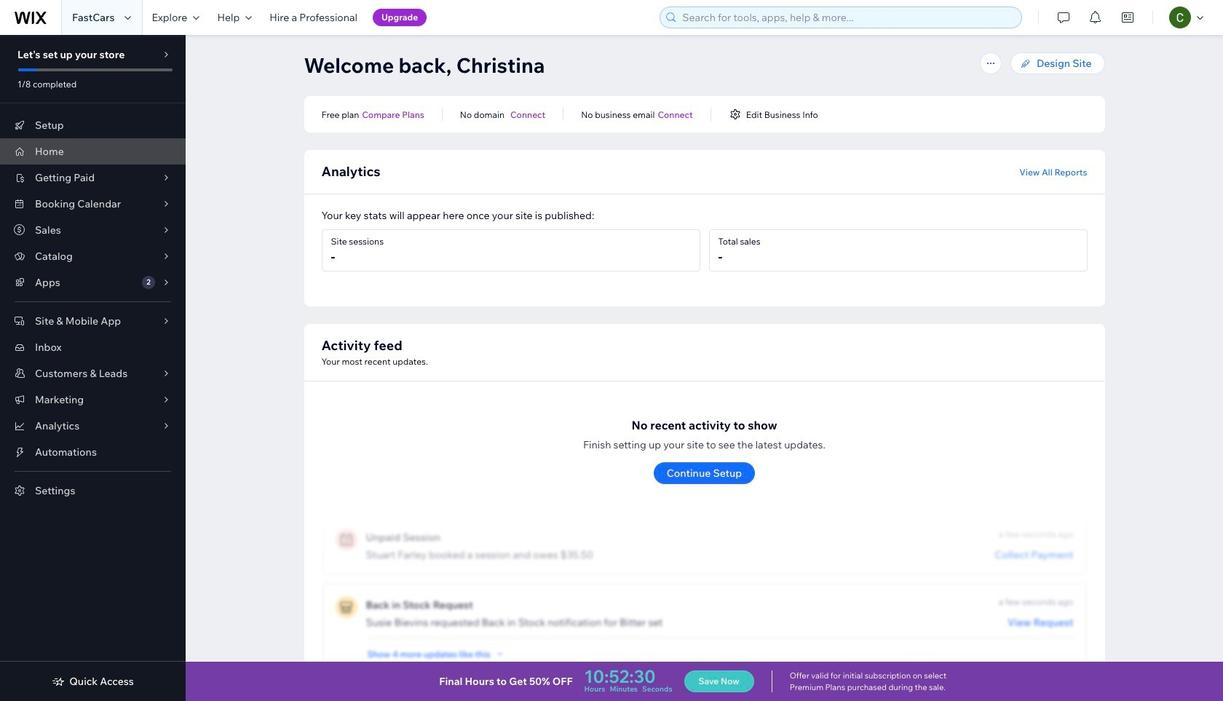 Task type: vqa. For each thing, say whether or not it's contained in the screenshot.
marketing & seo
no



Task type: describe. For each thing, give the bounding box(es) containing it.
Search for tools, apps, help & more... field
[[678, 7, 1018, 28]]

sidebar element
[[0, 35, 186, 701]]



